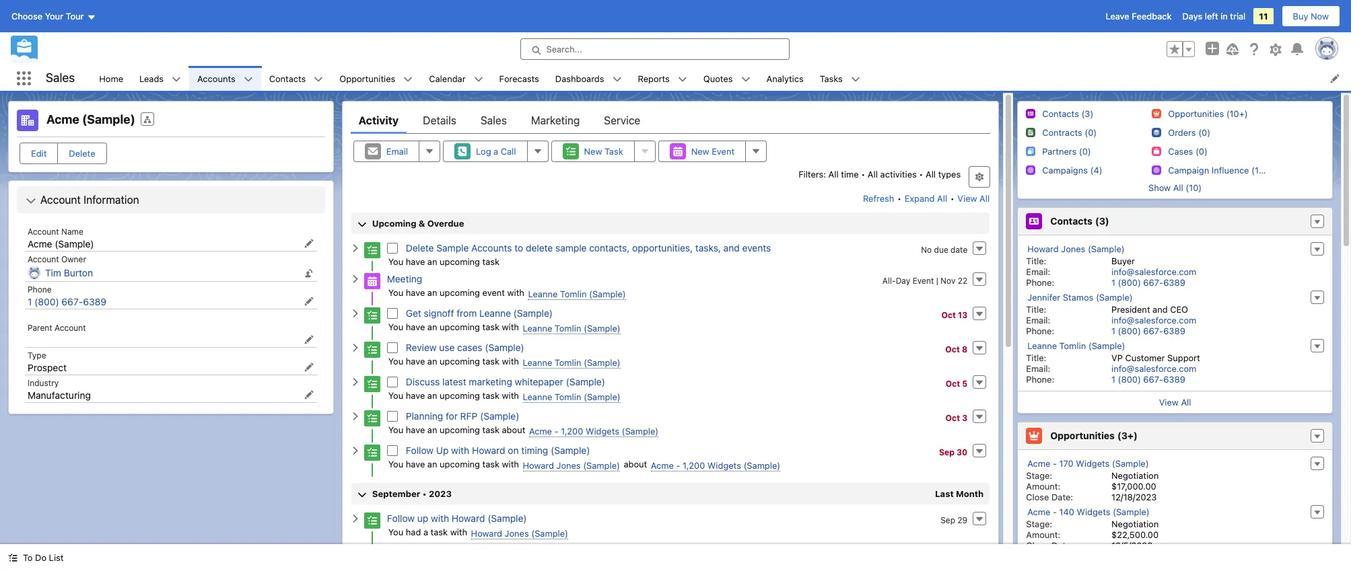 Task type: vqa. For each thing, say whether or not it's contained in the screenshot.
an corresponding to Oct 13
yes



Task type: locate. For each thing, give the bounding box(es) containing it.
date: inside '$22,500.00 close date:'
[[1052, 541, 1074, 552]]

3 an from the top
[[428, 322, 437, 333]]

up
[[418, 513, 429, 525]]

0 vertical spatial view all link
[[957, 188, 991, 209]]

0 horizontal spatial jones
[[505, 529, 529, 540]]

have down review
[[406, 356, 425, 367]]

0 vertical spatial phone:
[[1027, 278, 1055, 288]]

you have an upcoming task with leanne tomlin (sample) down the get signoff from leanne (sample) link
[[388, 322, 621, 334]]

0 vertical spatial 1,200
[[561, 426, 584, 437]]

acme inside "element"
[[1028, 459, 1051, 469]]

1 vertical spatial a
[[424, 527, 428, 538]]

close up acme - 140 widgets (sample)
[[1027, 492, 1050, 503]]

info@salesforce.com up president
[[1112, 267, 1197, 278]]

amount: inside acme - 140 widgets (sample) element
[[1027, 530, 1061, 541]]

0 horizontal spatial 1,200
[[561, 426, 584, 437]]

contacts (3)
[[1043, 108, 1094, 119]]

you have an upcoming task with leanne tomlin (sample) for leanne
[[388, 322, 621, 334]]

info@salesforce.com phone: up jennifer stamos (sample)
[[1027, 267, 1197, 288]]

all left "time"
[[829, 169, 839, 180]]

a right had
[[424, 527, 428, 538]]

month
[[957, 489, 984, 500]]

0 vertical spatial opportunities
[[340, 73, 396, 84]]

howard jones (sample) link for you had a task with howard jones (sample)
[[471, 529, 569, 540]]

upcoming down latest
[[440, 391, 480, 401]]

task up follow up with howard on timing (sample)
[[483, 425, 500, 436]]

jones down follow up with howard (sample)
[[505, 529, 529, 540]]

4 you from the top
[[388, 356, 404, 367]]

contacts (3) link
[[1043, 108, 1094, 120]]

tomlin
[[560, 289, 587, 300], [555, 323, 582, 334], [1060, 341, 1087, 352], [555, 358, 582, 368], [555, 392, 582, 403]]

email button
[[353, 141, 420, 162]]

upcoming down 'up'
[[440, 459, 480, 470]]

jones
[[1062, 244, 1086, 255], [557, 461, 581, 472], [505, 529, 529, 540]]

2 info@salesforce.com phone: from the top
[[1027, 315, 1197, 337]]

acme
[[46, 112, 79, 127], [28, 238, 52, 250], [529, 426, 552, 437], [1028, 459, 1051, 469], [651, 461, 674, 472], [1028, 507, 1051, 518]]

leanne
[[528, 289, 558, 300], [480, 308, 511, 319], [523, 323, 553, 334], [1028, 341, 1058, 352], [523, 358, 553, 368], [523, 392, 553, 403]]

follow left 'up'
[[406, 445, 434, 457]]

2 info@salesforce.com from the top
[[1112, 315, 1197, 326]]

1 vertical spatial task image
[[364, 411, 380, 427]]

campaign influence image
[[1153, 165, 1162, 175]]

accounts list item
[[189, 66, 261, 91]]

0 vertical spatial stage:
[[1027, 471, 1053, 482]]

info@salesforce.com link for president
[[1112, 315, 1197, 326]]

0 vertical spatial negotiation amount:
[[1027, 471, 1159, 492]]

6 have from the top
[[406, 425, 425, 436]]

you inside you have an upcoming event with leanne tomlin (sample)
[[388, 288, 404, 298]]

3 info@salesforce.com link from the top
[[1112, 364, 1197, 375]]

list
[[91, 66, 1352, 91]]

2 email: from the top
[[1027, 315, 1051, 326]]

5 you from the top
[[388, 391, 404, 401]]

7 have from the top
[[406, 459, 425, 470]]

140
[[1060, 507, 1075, 518]]

1 vertical spatial info@salesforce.com link
[[1112, 315, 1197, 326]]

opportunities list item
[[332, 66, 421, 91]]

info@salesforce.com up customer
[[1112, 315, 1197, 326]]

up
[[436, 445, 449, 457]]

3 title: from the top
[[1027, 353, 1047, 364]]

1 (800) 667-6389 down customer
[[1112, 375, 1186, 385]]

you have an upcoming task with leanne tomlin (sample) down discuss latest marketing whitepaper (sample)
[[388, 391, 621, 403]]

opportunities for opportunities
[[340, 73, 396, 84]]

1 (800) 667-6389 up the parent account
[[28, 296, 107, 308]]

contacts inside list item
[[269, 73, 306, 84]]

task image for delete
[[364, 243, 380, 259]]

upcoming down review use cases (sample) 'link'
[[440, 356, 480, 367]]

info@salesforce.com phone: up vp
[[1027, 315, 1197, 337]]

opportunities image
[[1153, 109, 1162, 118]]

0 vertical spatial jones
[[1062, 244, 1086, 255]]

negotiation inside acme - 170 widgets (sample) "element"
[[1112, 471, 1159, 482]]

title: down leanne tomlin (sample)
[[1027, 353, 1047, 364]]

1 title: from the top
[[1027, 256, 1047, 267]]

0 vertical spatial date:
[[1052, 492, 1074, 503]]

text default image
[[172, 75, 181, 84], [314, 75, 324, 84], [474, 75, 483, 84], [613, 75, 622, 84], [678, 75, 688, 84], [351, 309, 360, 318], [351, 378, 360, 387], [351, 412, 360, 421], [351, 446, 360, 456], [8, 554, 18, 563]]

(800) inside "jennifer stamos (sample)" element
[[1119, 326, 1142, 337]]

0 horizontal spatial accounts
[[197, 73, 236, 84]]

1 (800) 667-6389 inside leanne tomlin (sample) 'element'
[[1112, 375, 1186, 385]]

accounts right the leads list item
[[197, 73, 236, 84]]

info@salesforce.com link up customer
[[1112, 315, 1197, 326]]

3 task image from the top
[[364, 377, 380, 393]]

667-
[[1144, 278, 1164, 288], [62, 296, 83, 308], [1144, 326, 1164, 337], [1144, 375, 1164, 385]]

2 vertical spatial info@salesforce.com
[[1112, 364, 1197, 375]]

0 vertical spatial info@salesforce.com phone:
[[1027, 267, 1197, 288]]

0 vertical spatial sep
[[940, 448, 955, 458]]

2 info@salesforce.com link from the top
[[1112, 315, 1197, 326]]

an down 'up'
[[428, 459, 437, 470]]

1 (800) 667-6389 inside "jennifer stamos (sample)" element
[[1112, 326, 1186, 337]]

about inside you have an upcoming task about acme - 1,200 widgets (sample)
[[502, 425, 526, 436]]

leanne inside you have an upcoming event with leanne tomlin (sample)
[[528, 289, 558, 300]]

5 an from the top
[[428, 391, 437, 401]]

(sample) inside you have an upcoming event with leanne tomlin (sample)
[[589, 289, 626, 300]]

1 new from the left
[[584, 146, 603, 157]]

follow
[[406, 445, 434, 457], [387, 513, 415, 525]]

(800) down buyer
[[1119, 278, 1142, 288]]

text default image
[[244, 75, 253, 84], [404, 75, 413, 84], [741, 75, 751, 84], [851, 75, 861, 84], [26, 196, 36, 207], [351, 244, 360, 253], [351, 275, 360, 284], [351, 343, 360, 353], [351, 514, 360, 524]]

info@salesforce.com link for buyer
[[1112, 267, 1197, 278]]

accounts inside list item
[[197, 73, 236, 84]]

0 vertical spatial follow
[[406, 445, 434, 457]]

all-day event | nov 22
[[883, 276, 968, 286]]

sales up log a call
[[481, 115, 507, 127]]

•
[[862, 169, 866, 180], [920, 169, 924, 180], [898, 193, 902, 204], [951, 193, 955, 204], [423, 489, 427, 500]]

1 down the phone
[[28, 296, 32, 308]]

oct left "13" at the bottom of page
[[942, 311, 956, 321]]

info@salesforce.com link up view all
[[1112, 364, 1197, 375]]

4 task image from the top
[[364, 513, 380, 530]]

1 horizontal spatial view
[[1160, 397, 1179, 408]]

close inside '$22,500.00 close date:'
[[1027, 541, 1050, 552]]

account name
[[28, 227, 83, 237]]

close inside $17,000.00 close date:
[[1027, 492, 1050, 503]]

to
[[23, 553, 33, 564]]

1 info@salesforce.com from the top
[[1112, 267, 1197, 278]]

edit
[[31, 148, 47, 159]]

phone: inside howard jones (sample) element
[[1027, 278, 1055, 288]]

info@salesforce.com phone: inside leanne tomlin (sample) 'element'
[[1027, 364, 1197, 385]]

amount: inside acme - 170 widgets (sample) "element"
[[1027, 482, 1061, 492]]

2 stage: from the top
[[1027, 519, 1053, 530]]

contacts up howard jones (sample)
[[1051, 216, 1093, 227]]

1 stage: from the top
[[1027, 471, 1053, 482]]

september  •  2023
[[372, 489, 452, 500]]

1 vertical spatial negotiation amount:
[[1027, 519, 1159, 541]]

2 title: from the top
[[1027, 304, 1047, 315]]

1 vertical spatial negotiation
[[1112, 519, 1159, 530]]

2 vertical spatial info@salesforce.com link
[[1112, 364, 1197, 375]]

jennifer stamos (sample) element
[[1019, 290, 1333, 338]]

delete sample accounts to delete sample contacts, opportunities, tasks, and events link
[[406, 243, 771, 254]]

nov
[[941, 276, 956, 286]]

4 an from the top
[[428, 356, 437, 367]]

with inside the you had a task with howard jones (sample)
[[450, 527, 467, 538]]

3 info@salesforce.com from the top
[[1112, 364, 1197, 375]]

edit parent account image
[[304, 335, 314, 345]]

1 horizontal spatial accounts
[[472, 243, 512, 254]]

0 horizontal spatial view
[[958, 193, 978, 204]]

negotiation inside acme - 140 widgets (sample) element
[[1112, 519, 1159, 530]]

discuss
[[406, 377, 440, 388]]

an down sample
[[428, 257, 437, 267]]

2 vertical spatial task image
[[364, 445, 380, 462]]

3
[[963, 414, 968, 424]]

info@salesforce.com up view all
[[1112, 364, 1197, 375]]

have down meeting link
[[406, 288, 425, 298]]

opportunities image
[[1027, 428, 1043, 445]]

buyer email:
[[1027, 256, 1136, 278]]

contacts image
[[1027, 109, 1036, 118], [1027, 214, 1043, 230]]

phone: down the jennifer
[[1027, 326, 1055, 337]]

0 vertical spatial info@salesforce.com
[[1112, 267, 1197, 278]]

opportunities (3+)
[[1051, 431, 1138, 442]]

1 (800) 667-6389 for buyer email:
[[1112, 278, 1186, 288]]

(800) down president
[[1119, 326, 1142, 337]]

to
[[515, 243, 524, 254]]

you have an upcoming task
[[388, 257, 500, 267]]

tab list containing activity
[[351, 107, 991, 134]]

0 horizontal spatial about
[[502, 425, 526, 436]]

upcoming for all-day event | nov 22
[[440, 288, 480, 298]]

oct left the 8
[[946, 345, 960, 355]]

reports list item
[[630, 66, 696, 91]]

contacts (3)
[[1051, 216, 1110, 227]]

0 vertical spatial howard jones (sample) link
[[1028, 244, 1125, 255]]

task image left discuss
[[364, 377, 380, 393]]

2 new from the left
[[692, 146, 710, 157]]

0 horizontal spatial new
[[584, 146, 603, 157]]

an down discuss
[[428, 391, 437, 401]]

upcoming for oct 8
[[440, 356, 480, 367]]

upcoming
[[372, 218, 417, 229]]

text default image inside contacts list item
[[314, 75, 324, 84]]

howard down timing
[[523, 461, 554, 472]]

2 task image from the top
[[364, 308, 380, 324]]

0 vertical spatial close
[[1027, 492, 1050, 503]]

6389 down the ceo
[[1164, 326, 1186, 337]]

negotiation amount: down acme - 170 widgets (sample) link
[[1027, 471, 1159, 492]]

upcoming inside you have an upcoming task about acme - 1,200 widgets (sample)
[[440, 425, 480, 436]]

with down on
[[502, 459, 519, 470]]

title: inside "jennifer stamos (sample)" element
[[1027, 304, 1047, 315]]

leanne down the jennifer
[[1028, 341, 1058, 352]]

jones inside howard jones (sample) link
[[1062, 244, 1086, 255]]

upcoming for oct 5
[[440, 391, 480, 401]]

jones down you have an upcoming task about acme - 1,200 widgets (sample)
[[557, 461, 581, 472]]

opportunities,
[[633, 243, 693, 254]]

1 inside howard jones (sample) element
[[1112, 278, 1116, 288]]

info@salesforce.com phone: for president
[[1027, 315, 1197, 337]]

3 you from the top
[[388, 322, 404, 333]]

667- inside "jennifer stamos (sample)" element
[[1144, 326, 1164, 337]]

stage: down opportunities icon
[[1027, 471, 1053, 482]]

0 vertical spatial sales
[[46, 71, 75, 85]]

1 horizontal spatial new
[[692, 146, 710, 157]]

2 vertical spatial you have an upcoming task with leanne tomlin (sample)
[[388, 391, 621, 403]]

title: up the jennifer
[[1027, 256, 1047, 267]]

with up discuss latest marketing whitepaper (sample)
[[502, 356, 519, 367]]

tab list
[[351, 107, 991, 134]]

1 (800) 667-6389 link for vp customer support email:
[[1112, 375, 1186, 385]]

1 vertical spatial opportunities
[[1051, 431, 1115, 442]]

667- inside leanne tomlin (sample) 'element'
[[1144, 375, 1164, 385]]

stage: for acme - 170 widgets (sample)
[[1027, 471, 1053, 482]]

1 vertical spatial info@salesforce.com
[[1112, 315, 1197, 326]]

oct 8
[[946, 345, 968, 355]]

6 an from the top
[[428, 425, 437, 436]]

stage: inside acme - 140 widgets (sample) element
[[1027, 519, 1053, 530]]

acme (sample) up delete button
[[46, 112, 135, 127]]

30
[[957, 448, 968, 458]]

1 horizontal spatial 1,200
[[683, 461, 705, 472]]

all right expand
[[938, 193, 948, 204]]

1 task image from the top
[[364, 243, 380, 259]]

sales link
[[481, 107, 507, 134]]

1 date: from the top
[[1052, 492, 1074, 503]]

170
[[1060, 459, 1074, 469]]

acme - 140 widgets (sample) link
[[1028, 507, 1150, 519]]

marketing
[[469, 377, 512, 388]]

email: up the jennifer
[[1027, 267, 1051, 278]]

2 you have an upcoming task with leanne tomlin (sample) from the top
[[388, 356, 621, 368]]

1 email: from the top
[[1027, 267, 1051, 278]]

1 vertical spatial contacts
[[1051, 216, 1093, 227]]

1 vertical spatial howard jones (sample) link
[[523, 461, 620, 472]]

howard jones (sample) link down follow up with howard (sample)
[[471, 529, 569, 540]]

4 upcoming from the top
[[440, 356, 480, 367]]

contacts,
[[590, 243, 630, 254]]

an inside you have an upcoming task about acme - 1,200 widgets (sample)
[[428, 425, 437, 436]]

0 vertical spatial event
[[712, 146, 735, 157]]

phone: inside leanne tomlin (sample) 'element'
[[1027, 375, 1055, 385]]

6 upcoming from the top
[[440, 425, 480, 436]]

have down get
[[406, 322, 425, 333]]

1 inside "jennifer stamos (sample)" element
[[1112, 326, 1116, 337]]

account up tim
[[28, 255, 59, 265]]

1 down buyer
[[1112, 278, 1116, 288]]

1 have from the top
[[406, 257, 425, 267]]

2 you from the top
[[388, 288, 404, 298]]

0 vertical spatial contacts
[[269, 73, 306, 84]]

upcoming for oct 13
[[440, 322, 480, 333]]

1 negotiation amount: from the top
[[1027, 471, 1159, 492]]

1 horizontal spatial a
[[494, 146, 499, 157]]

2 vertical spatial howard jones (sample) link
[[471, 529, 569, 540]]

event
[[712, 146, 735, 157], [913, 276, 934, 286]]

new for new task
[[584, 146, 603, 157]]

howard
[[1028, 244, 1059, 255], [472, 445, 506, 457], [523, 461, 554, 472], [452, 513, 485, 525], [471, 529, 503, 540]]

info@salesforce.com phone: inside "jennifer stamos (sample)" element
[[1027, 315, 1197, 337]]

account owner
[[28, 255, 86, 265]]

follow up with howard (sample) link
[[387, 513, 527, 525]]

you have an upcoming task with leanne tomlin (sample) for whitepaper
[[388, 391, 621, 403]]

have inside you have an upcoming task about acme - 1,200 widgets (sample)
[[406, 425, 425, 436]]

2 negotiation from the top
[[1112, 519, 1159, 530]]

1 (800) 667-6389
[[1112, 278, 1186, 288], [28, 296, 107, 308], [1112, 326, 1186, 337], [1112, 375, 1186, 385]]

2 upcoming from the top
[[440, 288, 480, 298]]

last
[[936, 489, 954, 500]]

1 amount: from the top
[[1027, 482, 1061, 492]]

edit phone image
[[304, 297, 314, 306]]

1 task image from the top
[[364, 342, 380, 358]]

email: down the jennifer
[[1027, 315, 1051, 326]]

event inside button
[[712, 146, 735, 157]]

1 horizontal spatial event
[[913, 276, 934, 286]]

0 vertical spatial a
[[494, 146, 499, 157]]

1 (800) 667-6389 inside howard jones (sample) element
[[1112, 278, 1186, 288]]

1 vertical spatial view
[[1160, 397, 1179, 408]]

8 you from the top
[[388, 527, 404, 538]]

email: inside 'vp customer support email:'
[[1027, 364, 1051, 375]]

phone: for vp customer support email:
[[1027, 375, 1055, 385]]

2 vertical spatial email:
[[1027, 364, 1051, 375]]

you have an upcoming task with leanne tomlin (sample)
[[388, 322, 621, 334], [388, 356, 621, 368], [388, 391, 621, 403]]

1 (800) 667-6389 link up customer
[[1112, 326, 1186, 337]]

you had a task with howard jones (sample)
[[388, 527, 569, 540]]

overdue
[[428, 218, 464, 229]]

2 task image from the top
[[364, 411, 380, 427]]

1 info@salesforce.com link from the top
[[1112, 267, 1197, 278]]

account for account name
[[28, 227, 59, 237]]

account right parent
[[55, 323, 86, 333]]

1 horizontal spatial and
[[1153, 304, 1168, 315]]

1 vertical spatial and
[[1153, 304, 1168, 315]]

reports
[[638, 73, 670, 84]]

(sample) inside you have an upcoming task about acme - 1,200 widgets (sample)
[[622, 426, 659, 437]]

6389 up the ceo
[[1164, 278, 1186, 288]]

leanne up whitepaper
[[523, 358, 553, 368]]

1 horizontal spatial about
[[624, 459, 647, 470]]

delete right edit button
[[69, 148, 95, 159]]

cases (0)
[[1169, 146, 1208, 157]]

task image
[[364, 243, 380, 259], [364, 308, 380, 324], [364, 377, 380, 393], [364, 513, 380, 530]]

with down follow up with howard (sample)
[[450, 527, 467, 538]]

1 for howard jones (sample)
[[1112, 278, 1116, 288]]

5 have from the top
[[406, 391, 425, 401]]

quotes
[[704, 73, 733, 84]]

opportunities inside list item
[[340, 73, 396, 84]]

1 vertical spatial contacts image
[[1027, 214, 1043, 230]]

delete inside button
[[69, 148, 95, 159]]

negotiation for acme - 140 widgets (sample)
[[1112, 519, 1159, 530]]

1 horizontal spatial opportunities
[[1051, 431, 1115, 442]]

partners (0)
[[1043, 146, 1092, 157]]

view down types
[[958, 193, 978, 204]]

text default image inside 'accounts' list item
[[244, 75, 253, 84]]

1 close from the top
[[1027, 492, 1050, 503]]

upcoming down from in the bottom left of the page
[[440, 322, 480, 333]]

task image down 'september'
[[364, 513, 380, 530]]

6389 inside "jennifer stamos (sample)" element
[[1164, 326, 1186, 337]]

date: inside $17,000.00 close date:
[[1052, 492, 1074, 503]]

1 vertical spatial sep
[[941, 516, 956, 526]]

3 info@salesforce.com phone: from the top
[[1027, 364, 1197, 385]]

0 vertical spatial task image
[[364, 342, 380, 358]]

leanne for all-day event | nov 22
[[528, 289, 558, 300]]

orders image
[[1153, 128, 1162, 137]]

follow for follow up with howard on timing (sample)
[[406, 445, 434, 457]]

0 horizontal spatial view all link
[[957, 188, 991, 209]]

2 vertical spatial title:
[[1027, 353, 1047, 364]]

1 vertical spatial sales
[[481, 115, 507, 127]]

6 you from the top
[[388, 425, 404, 436]]

you for sep 29
[[388, 527, 404, 538]]

widgets
[[586, 426, 620, 437], [1077, 459, 1110, 469], [708, 461, 742, 472], [1077, 507, 1111, 518]]

negotiation amount: inside acme - 170 widgets (sample) "element"
[[1027, 471, 1159, 492]]

title: for leanne tomlin (sample)
[[1027, 353, 1047, 364]]

campaigns (4)
[[1043, 165, 1103, 176]]

1 horizontal spatial contacts
[[1051, 216, 1093, 227]]

list containing home
[[91, 66, 1352, 91]]

0 horizontal spatial delete
[[69, 148, 95, 159]]

1 vertical spatial date:
[[1052, 541, 1074, 552]]

an for oct 8
[[428, 356, 437, 367]]

1 vertical spatial title:
[[1027, 304, 1047, 315]]

task up event
[[483, 257, 500, 267]]

info@salesforce.com phone:
[[1027, 267, 1197, 288], [1027, 315, 1197, 337], [1027, 364, 1197, 385]]

leave feedback
[[1106, 11, 1172, 22]]

1 vertical spatial delete
[[406, 243, 434, 254]]

7 upcoming from the top
[[440, 459, 480, 470]]

you for oct 8
[[388, 356, 404, 367]]

activity
[[359, 115, 399, 127]]

an down planning on the bottom
[[428, 425, 437, 436]]

1 horizontal spatial sales
[[481, 115, 507, 127]]

amount: down 140
[[1027, 530, 1061, 541]]

oct for review use cases (sample)
[[946, 345, 960, 355]]

view
[[958, 193, 978, 204], [1160, 397, 1179, 408]]

phone: down leanne tomlin (sample)
[[1027, 375, 1055, 385]]

3 you have an upcoming task with leanne tomlin (sample) from the top
[[388, 391, 621, 403]]

task image for get
[[364, 308, 380, 324]]

1 vertical spatial follow
[[387, 513, 415, 525]]

1 horizontal spatial view all link
[[1019, 391, 1333, 414]]

info@salesforce.com inside leanne tomlin (sample) 'element'
[[1112, 364, 1197, 375]]

3 upcoming from the top
[[440, 322, 480, 333]]

task image
[[364, 342, 380, 358], [364, 411, 380, 427], [364, 445, 380, 462]]

widgets inside "element"
[[1077, 459, 1110, 469]]

7 you from the top
[[388, 459, 404, 470]]

1 negotiation from the top
[[1112, 471, 1159, 482]]

upcoming up from in the bottom left of the page
[[440, 288, 480, 298]]

tasks list item
[[812, 66, 869, 91]]

2 have from the top
[[406, 288, 425, 298]]

5 upcoming from the top
[[440, 391, 480, 401]]

1 horizontal spatial delete
[[406, 243, 434, 254]]

1 (800) 667-6389 up president
[[1112, 278, 1186, 288]]

you inside the you had a task with howard jones (sample)
[[388, 527, 404, 538]]

you inside you have an upcoming task about acme - 1,200 widgets (sample)
[[388, 425, 404, 436]]

all
[[829, 169, 839, 180], [868, 169, 878, 180], [926, 169, 936, 180], [1174, 183, 1184, 193], [938, 193, 948, 204], [980, 193, 990, 204], [1182, 397, 1192, 408]]

view down leanne tomlin (sample) 'element'
[[1160, 397, 1179, 408]]

support
[[1168, 353, 1201, 364]]

3 task image from the top
[[364, 445, 380, 462]]

1 vertical spatial jones
[[557, 461, 581, 472]]

1 vertical spatial stage:
[[1027, 519, 1053, 530]]

4 have from the top
[[406, 356, 425, 367]]

task image up 'september'
[[364, 445, 380, 462]]

task image for planning
[[364, 411, 380, 427]]

1 horizontal spatial jones
[[557, 461, 581, 472]]

phone
[[28, 285, 52, 295]]

contacts image for contacts
[[1027, 214, 1043, 230]]

- inside you have an upcoming task with howard jones (sample) about acme - 1,200 widgets (sample)
[[677, 461, 681, 472]]

• left 2023
[[423, 489, 427, 500]]

2 vertical spatial jones
[[505, 529, 529, 540]]

negotiation
[[1112, 471, 1159, 482], [1112, 519, 1159, 530]]

7 an from the top
[[428, 459, 437, 470]]

task image down event "icon"
[[364, 308, 380, 324]]

2 phone: from the top
[[1027, 326, 1055, 337]]

6389 inside leanne tomlin (sample) 'element'
[[1164, 375, 1186, 385]]

0 vertical spatial info@salesforce.com link
[[1112, 267, 1197, 278]]

delete
[[69, 148, 95, 159], [406, 243, 434, 254]]

negotiation amount:
[[1027, 471, 1159, 492], [1027, 519, 1159, 541]]

contacts for contacts (3)
[[1051, 216, 1093, 227]]

text default image inside the leads list item
[[172, 75, 181, 84]]

with
[[508, 288, 525, 298], [502, 322, 519, 333], [502, 356, 519, 367], [502, 391, 519, 401], [451, 445, 470, 457], [502, 459, 519, 470], [431, 513, 449, 525], [450, 527, 467, 538]]

0 vertical spatial negotiation
[[1112, 471, 1159, 482]]

info@salesforce.com inside "jennifer stamos (sample)" element
[[1112, 315, 1197, 326]]

1 contacts image from the top
[[1027, 109, 1036, 118]]

campaign influence (10+)
[[1169, 165, 1274, 176]]

0 vertical spatial amount:
[[1027, 482, 1061, 492]]

an down review
[[428, 356, 437, 367]]

upcoming down planning for rfp (sample)
[[440, 425, 480, 436]]

1 vertical spatial phone:
[[1027, 326, 1055, 337]]

buyer
[[1112, 256, 1136, 267]]

(sample) inside the you had a task with howard jones (sample)
[[532, 529, 569, 540]]

email: for jennifer stamos (sample)
[[1027, 315, 1051, 326]]

0 vertical spatial acme (sample)
[[46, 112, 135, 127]]

2 amount: from the top
[[1027, 530, 1061, 541]]

howard inside you have an upcoming task with howard jones (sample) about acme - 1,200 widgets (sample)
[[523, 461, 554, 472]]

and right "tasks,"
[[724, 243, 740, 254]]

leanne down event
[[480, 308, 511, 319]]

howard up buyer email:
[[1028, 244, 1059, 255]]

negotiation amount: for $17,000.00
[[1027, 471, 1159, 492]]

667- inside howard jones (sample) element
[[1144, 278, 1164, 288]]

(3+)
[[1118, 431, 1138, 442]]

view all link
[[957, 188, 991, 209], [1019, 391, 1333, 414]]

jennifer stamos (sample) link
[[1028, 292, 1133, 304]]

1 an from the top
[[428, 257, 437, 267]]

1 you have an upcoming task with leanne tomlin (sample) from the top
[[388, 322, 621, 334]]

2 negotiation amount: from the top
[[1027, 519, 1159, 541]]

1 vertical spatial amount:
[[1027, 530, 1061, 541]]

info@salesforce.com inside howard jones (sample) element
[[1112, 267, 1197, 278]]

0 horizontal spatial sales
[[46, 71, 75, 85]]

1 vertical spatial about
[[624, 459, 647, 470]]

1 vertical spatial email:
[[1027, 315, 1051, 326]]

2 horizontal spatial jones
[[1062, 244, 1086, 255]]

0 horizontal spatial a
[[424, 527, 428, 538]]

acme - 140 widgets (sample)
[[1028, 507, 1150, 518]]

all inside view all link
[[1182, 397, 1192, 408]]

2 date: from the top
[[1052, 541, 1074, 552]]

0 vertical spatial title:
[[1027, 256, 1047, 267]]

leave feedback link
[[1106, 11, 1172, 22]]

2 vertical spatial phone:
[[1027, 375, 1055, 385]]

accounts left to at the left top of the page
[[472, 243, 512, 254]]

(800) down vp
[[1119, 375, 1142, 385]]

types
[[939, 169, 961, 180]]

2 an from the top
[[428, 288, 437, 298]]

and inside president and ceo email:
[[1153, 304, 1168, 315]]

0 horizontal spatial contacts
[[269, 73, 306, 84]]

opportunities up acme - 170 widgets (sample)
[[1051, 431, 1115, 442]]

close
[[1027, 492, 1050, 503], [1027, 541, 1050, 552]]

6389
[[1164, 278, 1186, 288], [83, 296, 107, 308], [1164, 326, 1186, 337], [1164, 375, 1186, 385]]

1 vertical spatial view all link
[[1019, 391, 1333, 414]]

email: for leanne tomlin (sample)
[[1027, 364, 1051, 375]]

expand
[[905, 193, 935, 204]]

1 (800) 667-6389 link down customer
[[1112, 375, 1186, 385]]

view all
[[1160, 397, 1192, 408]]

3 have from the top
[[406, 322, 425, 333]]

group
[[1167, 41, 1196, 57]]

an up signoff at the bottom of the page
[[428, 288, 437, 298]]

1 (800) 667-6389 link inside leanne tomlin (sample) 'element'
[[1112, 375, 1186, 385]]

1 info@salesforce.com phone: from the top
[[1027, 267, 1197, 288]]

from
[[457, 308, 477, 319]]

1 vertical spatial accounts
[[472, 243, 512, 254]]

3 email: from the top
[[1027, 364, 1051, 375]]

2 vertical spatial info@salesforce.com phone:
[[1027, 364, 1197, 385]]

task
[[483, 257, 500, 267], [483, 322, 500, 333], [483, 356, 500, 367], [483, 391, 500, 401], [483, 425, 500, 436], [483, 459, 500, 470], [431, 527, 448, 538]]

1 phone: from the top
[[1027, 278, 1055, 288]]

have for oct 5
[[406, 391, 425, 401]]

1 vertical spatial 1,200
[[683, 461, 705, 472]]

information
[[84, 194, 139, 206]]

and left the ceo
[[1153, 304, 1168, 315]]

0 vertical spatial email:
[[1027, 267, 1051, 278]]

negotiation amount: down acme - 140 widgets (sample) link in the bottom of the page
[[1027, 519, 1159, 541]]

0 vertical spatial you have an upcoming task with leanne tomlin (sample)
[[388, 322, 621, 334]]

refresh
[[863, 193, 895, 204]]

0 vertical spatial about
[[502, 425, 526, 436]]

contacts right 'accounts' list item
[[269, 73, 306, 84]]

partners image
[[1027, 147, 1036, 156]]

dashboards
[[556, 73, 605, 84]]

howard jones (sample) link up buyer email:
[[1028, 244, 1125, 255]]

howard jones (sample) link for about
[[523, 461, 620, 472]]

a right log
[[494, 146, 499, 157]]

0 horizontal spatial and
[[724, 243, 740, 254]]

delete down upcoming & overdue
[[406, 243, 434, 254]]

$22,500.00
[[1112, 530, 1159, 541]]

1 vertical spatial you have an upcoming task with leanne tomlin (sample)
[[388, 356, 621, 368]]

follow for follow up with howard (sample)
[[387, 513, 415, 525]]

0 vertical spatial accounts
[[197, 73, 236, 84]]

task down follow up with howard on timing (sample)
[[483, 459, 500, 470]]

acme (sample) down account name
[[28, 238, 94, 250]]

text default image inside to do list button
[[8, 554, 18, 563]]

delete for delete
[[69, 148, 95, 159]]

task inside you have an upcoming task about acme - 1,200 widgets (sample)
[[483, 425, 500, 436]]

follow up with howard (sample)
[[387, 513, 527, 525]]

an down signoff at the bottom of the page
[[428, 322, 437, 333]]

task image for discuss
[[364, 377, 380, 393]]

new inside new task button
[[584, 146, 603, 157]]

an inside you have an upcoming task with howard jones (sample) about acme - 1,200 widgets (sample)
[[428, 459, 437, 470]]

667- down customer
[[1144, 375, 1164, 385]]

sep for you had a task with howard jones (sample)
[[941, 516, 956, 526]]

title: inside howard jones (sample) element
[[1027, 256, 1047, 267]]

2 contacts image from the top
[[1027, 214, 1043, 230]]

have inside you have an upcoming event with leanne tomlin (sample)
[[406, 288, 425, 298]]

stage:
[[1027, 471, 1053, 482], [1027, 519, 1053, 530]]

3 phone: from the top
[[1027, 375, 1055, 385]]

2 close from the top
[[1027, 541, 1050, 552]]

phone: inside "jennifer stamos (sample)" element
[[1027, 326, 1055, 337]]

an for oct 13
[[428, 322, 437, 333]]

days
[[1183, 11, 1203, 22]]

contacts image up contracts "image"
[[1027, 109, 1036, 118]]

manufacturing
[[28, 390, 91, 401]]

(800) down the phone
[[34, 296, 59, 308]]

view inside view all link
[[1160, 397, 1179, 408]]

0 vertical spatial contacts image
[[1027, 109, 1036, 118]]

0 vertical spatial and
[[724, 243, 740, 254]]

tomlin for discuss latest marketing whitepaper (sample)
[[555, 392, 582, 403]]

email: inside president and ceo email:
[[1027, 315, 1051, 326]]

1,200 inside you have an upcoming task with howard jones (sample) about acme - 1,200 widgets (sample)
[[683, 461, 705, 472]]

close for $17,000.00 close date:
[[1027, 492, 1050, 503]]

have for oct 8
[[406, 356, 425, 367]]

howard down follow up with howard (sample) link on the bottom left of the page
[[471, 529, 503, 540]]

leads list item
[[131, 66, 189, 91]]

negotiation amount: inside acme - 140 widgets (sample) element
[[1027, 519, 1159, 541]]

date: down 140
[[1052, 541, 1074, 552]]

1 vertical spatial acme (sample)
[[28, 238, 94, 250]]

0 vertical spatial delete
[[69, 148, 95, 159]]

account inside 'dropdown button'
[[40, 194, 81, 206]]



Task type: describe. For each thing, give the bounding box(es) containing it.
sep 29
[[941, 516, 968, 526]]

(sample) inside 'link'
[[1089, 341, 1126, 352]]

all right expand all button
[[980, 193, 990, 204]]

opportunities (10+) link
[[1169, 108, 1249, 120]]

calendar list item
[[421, 66, 491, 91]]

planning for rfp (sample) link
[[406, 411, 520, 422]]

1 (800) 667-6389 link for president and ceo email:
[[1112, 326, 1186, 337]]

1 vertical spatial event
[[913, 276, 934, 286]]

howard inside howard jones (sample) link
[[1028, 244, 1059, 255]]

1 (800) 667-6389 link up the parent account
[[28, 296, 107, 308]]

tomlin inside you have an upcoming event with leanne tomlin (sample)
[[560, 289, 587, 300]]

667- for vp customer support email:
[[1144, 375, 1164, 385]]

oct for get signoff from leanne (sample)
[[942, 311, 956, 321]]

new for new event
[[692, 146, 710, 157]]

info@salesforce.com for vp
[[1112, 364, 1197, 375]]

phone: for buyer email:
[[1027, 278, 1055, 288]]

text default image inside reports list item
[[678, 75, 688, 84]]

task inside the you had a task with howard jones (sample)
[[431, 527, 448, 538]]

task up marketing
[[483, 356, 500, 367]]

1 vertical spatial acme - 1,200 widgets (sample) link
[[651, 461, 781, 472]]

1,200 inside you have an upcoming task about acme - 1,200 widgets (sample)
[[561, 426, 584, 437]]

service
[[604, 115, 641, 127]]

2023
[[429, 489, 452, 500]]

all left types
[[926, 169, 936, 180]]

an for oct 3
[[428, 425, 437, 436]]

1 for jennifer stamos (sample)
[[1112, 326, 1116, 337]]

with down you have an upcoming event with leanne tomlin (sample)
[[502, 322, 519, 333]]

activities
[[881, 169, 917, 180]]

expand all button
[[904, 188, 949, 209]]

acme - 140 widgets (sample) element
[[1019, 505, 1333, 553]]

oct 3
[[946, 414, 968, 424]]

tomlin for get signoff from leanne (sample)
[[555, 323, 582, 334]]

no
[[922, 245, 932, 255]]

account information button
[[20, 189, 322, 211]]

6389 for president and ceo email:
[[1164, 326, 1186, 337]]

date: for 140
[[1052, 541, 1074, 552]]

667- for buyer email:
[[1144, 278, 1164, 288]]

you for oct 5
[[388, 391, 404, 401]]

date: for 170
[[1052, 492, 1074, 503]]

filters:
[[799, 169, 827, 180]]

text default image inside account information 'dropdown button'
[[26, 196, 36, 207]]

upcoming inside you have an upcoming task with howard jones (sample) about acme - 1,200 widgets (sample)
[[440, 459, 480, 470]]

cases
[[457, 342, 483, 354]]

influence (10+)
[[1212, 165, 1274, 176]]

contacts image for contacts (3)
[[1027, 109, 1036, 118]]

1 (800) 667-6389 for president and ceo email:
[[1112, 326, 1186, 337]]

stamos
[[1063, 292, 1094, 303]]

search...
[[547, 44, 583, 55]]

with right up
[[431, 513, 449, 525]]

orders (0) link
[[1169, 127, 1211, 139]]

an for oct 5
[[428, 391, 437, 401]]

6389 down "burton"
[[83, 296, 107, 308]]

account for account owner
[[28, 255, 59, 265]]

timing
[[522, 445, 548, 457]]

1 upcoming from the top
[[440, 257, 480, 267]]

jennifer stamos (sample)
[[1028, 292, 1133, 303]]

29
[[958, 516, 968, 526]]

have inside you have an upcoming task with howard jones (sample) about acme - 1,200 widgets (sample)
[[406, 459, 425, 470]]

oct for planning for rfp (sample)
[[946, 414, 961, 424]]

upcoming & overdue button
[[351, 213, 990, 234]]

1 (800) 667-6389 for vp customer support email:
[[1112, 375, 1186, 385]]

edit account name image
[[304, 239, 314, 249]]

days left in trial
[[1183, 11, 1246, 22]]

you for oct 3
[[388, 425, 404, 436]]

contracts (0) link
[[1043, 127, 1097, 139]]

contracts image
[[1027, 128, 1036, 137]]

latest
[[443, 377, 467, 388]]

campaigns image
[[1027, 165, 1036, 175]]

amount: for $17,000.00 close date:
[[1027, 482, 1061, 492]]

with inside you have an upcoming event with leanne tomlin (sample)
[[508, 288, 525, 298]]

delete for delete sample accounts to delete sample contacts, opportunities, tasks, and events
[[406, 243, 434, 254]]

follow up with howard on timing (sample) link
[[406, 445, 590, 457]]

burton
[[64, 267, 93, 279]]

leanne tomlin (sample) link inside 'element'
[[1028, 341, 1126, 352]]

leanne tomlin (sample) link for get signoff from leanne (sample)
[[523, 323, 621, 335]]

you have an upcoming task with howard jones (sample) about acme - 1,200 widgets (sample)
[[388, 459, 781, 472]]

forecasts link
[[491, 66, 547, 91]]

leanne inside leanne tomlin (sample) 'element'
[[1028, 341, 1058, 352]]

• right activities
[[920, 169, 924, 180]]

- inside "element"
[[1053, 459, 1058, 469]]

date
[[951, 245, 968, 255]]

• right "time"
[[862, 169, 866, 180]]

667- down tim burton link at the left
[[62, 296, 83, 308]]

close for $22,500.00 close date:
[[1027, 541, 1050, 552]]

delete button
[[57, 143, 107, 164]]

jones inside the you had a task with howard jones (sample)
[[505, 529, 529, 540]]

amount: for $22,500.00 close date:
[[1027, 530, 1061, 541]]

industry
[[28, 379, 59, 389]]

activity link
[[359, 107, 399, 134]]

discuss latest marketing whitepaper (sample) link
[[406, 377, 606, 388]]

(sample) inside "element"
[[1113, 459, 1150, 469]]

edit industry image
[[304, 391, 314, 400]]

use
[[439, 342, 455, 354]]

phone: for president and ceo email:
[[1027, 326, 1055, 337]]

667- for president and ceo email:
[[1144, 326, 1164, 337]]

left
[[1206, 11, 1219, 22]]

all left (10) at the top right
[[1174, 183, 1184, 193]]

all right "time"
[[868, 169, 878, 180]]

leanne tomlin (sample) link for discuss latest marketing whitepaper (sample)
[[523, 392, 621, 403]]

log a call button
[[443, 141, 528, 162]]

account for account information
[[40, 194, 81, 206]]

meeting link
[[387, 274, 422, 285]]

event image
[[364, 274, 380, 290]]

opportunities for opportunities (3+)
[[1051, 431, 1115, 442]]

leanne for oct 8
[[523, 358, 553, 368]]

trial
[[1231, 11, 1246, 22]]

sep for about
[[940, 448, 955, 458]]

|
[[937, 276, 939, 286]]

you have an upcoming task with leanne tomlin (sample) for (sample)
[[388, 356, 621, 368]]

have for all-day event | nov 22
[[406, 288, 425, 298]]

choose your tour
[[11, 11, 84, 22]]

jennifer
[[1028, 292, 1061, 303]]

tasks,
[[696, 243, 721, 254]]

owner
[[61, 255, 86, 265]]

time
[[842, 169, 859, 180]]

you for all-day event | nov 22
[[388, 288, 404, 298]]

have for oct 13
[[406, 322, 425, 333]]

get
[[406, 308, 422, 319]]

info@salesforce.com for buyer
[[1112, 267, 1197, 278]]

with down discuss latest marketing whitepaper (sample)
[[502, 391, 519, 401]]

a inside button
[[494, 146, 499, 157]]

info@salesforce.com link for vp
[[1112, 364, 1197, 375]]

new event button
[[659, 141, 746, 162]]

acme inside you have an upcoming task with howard jones (sample) about acme - 1,200 widgets (sample)
[[651, 461, 674, 472]]

leanne tomlin (sample) element
[[1019, 338, 1333, 387]]

with right 'up'
[[451, 445, 470, 457]]

upcoming & overdue
[[372, 218, 464, 229]]

contacts for contacts
[[269, 73, 306, 84]]

6389 for buyer email:
[[1164, 278, 1186, 288]]

0 vertical spatial acme - 1,200 widgets (sample) link
[[529, 426, 659, 438]]

you have an upcoming event with leanne tomlin (sample)
[[388, 288, 626, 300]]

refresh • expand all • view all
[[863, 193, 990, 204]]

cases image
[[1153, 147, 1162, 156]]

about inside you have an upcoming task with howard jones (sample) about acme - 1,200 widgets (sample)
[[624, 459, 647, 470]]

(800) for howard jones (sample)
[[1119, 278, 1142, 288]]

task inside you have an upcoming task with howard jones (sample) about acme - 1,200 widgets (sample)
[[483, 459, 500, 470]]

prospect
[[28, 362, 67, 374]]

(800) for jennifer stamos (sample)
[[1119, 326, 1142, 337]]

text default image inside quotes list item
[[741, 75, 751, 84]]

5
[[963, 379, 968, 389]]

text default image inside dashboards list item
[[613, 75, 622, 84]]

howard left on
[[472, 445, 506, 457]]

on
[[508, 445, 519, 457]]

task image for review
[[364, 342, 380, 358]]

text default image inside the opportunities list item
[[404, 75, 413, 84]]

jones inside you have an upcoming task with howard jones (sample) about acme - 1,200 widgets (sample)
[[557, 461, 581, 472]]

1 for leanne tomlin (sample)
[[1112, 375, 1116, 385]]

• left expand
[[898, 193, 902, 204]]

leanne for oct 5
[[523, 392, 553, 403]]

contacts link
[[261, 66, 314, 91]]

opportunities (10+)
[[1169, 108, 1249, 119]]

upcoming for oct 3
[[440, 425, 480, 436]]

forecasts
[[500, 73, 539, 84]]

to do list
[[23, 553, 64, 564]]

leanne tomlin (sample) link for review use cases (sample)
[[523, 358, 621, 369]]

follow up with howard on timing (sample)
[[406, 445, 590, 457]]

campaign
[[1169, 165, 1210, 176]]

6389 for vp customer support email:
[[1164, 375, 1186, 385]]

leanne tomlin (sample)
[[1028, 341, 1126, 352]]

details link
[[423, 107, 457, 134]]

email: inside buyer email:
[[1027, 267, 1051, 278]]

sample
[[437, 243, 469, 254]]

you have an upcoming task about acme - 1,200 widgets (sample)
[[388, 425, 659, 437]]

show
[[1149, 183, 1171, 193]]

dashboards list item
[[547, 66, 630, 91]]

acme - 170 widgets (sample) element
[[1019, 456, 1333, 505]]

widgets inside you have an upcoming task about acme - 1,200 widgets (sample)
[[586, 426, 620, 437]]

info@salesforce.com phone: for buyer
[[1027, 267, 1197, 288]]

choose your tour button
[[11, 5, 97, 27]]

negotiation amount: for $22,500.00
[[1027, 519, 1159, 541]]

analytics
[[767, 73, 804, 84]]

with inside you have an upcoming task with howard jones (sample) about acme - 1,200 widgets (sample)
[[502, 459, 519, 470]]

widgets inside you have an upcoming task with howard jones (sample) about acme - 1,200 widgets (sample)
[[708, 461, 742, 472]]

vp customer support email:
[[1027, 353, 1201, 375]]

leanne for oct 13
[[523, 323, 553, 334]]

text default image inside calendar list item
[[474, 75, 483, 84]]

an for all-day event | nov 22
[[428, 288, 437, 298]]

you inside you have an upcoming task with howard jones (sample) about acme - 1,200 widgets (sample)
[[388, 459, 404, 470]]

buy now button
[[1282, 5, 1341, 27]]

show all (10) link
[[1149, 183, 1202, 193]]

planning for rfp (sample)
[[406, 411, 520, 422]]

task down the get signoff from leanne (sample) link
[[483, 322, 500, 333]]

info@salesforce.com phone: for vp
[[1027, 364, 1197, 385]]

contacts list item
[[261, 66, 332, 91]]

tomlin inside 'element'
[[1060, 341, 1087, 352]]

in
[[1221, 11, 1228, 22]]

- inside you have an upcoming task about acme - 1,200 widgets (sample)
[[555, 426, 559, 437]]

no due date
[[922, 245, 968, 255]]

leads link
[[131, 66, 172, 91]]

edit type image
[[304, 363, 314, 372]]

howard jones (sample) element
[[1019, 241, 1333, 290]]

edit button
[[20, 143, 58, 164]]

• down types
[[951, 193, 955, 204]]

get signoff from leanne (sample) link
[[406, 308, 553, 319]]

info@salesforce.com for president
[[1112, 315, 1197, 326]]

1 (800) 667-6389 link for buyer email:
[[1112, 278, 1186, 288]]

dashboards link
[[547, 66, 613, 91]]

you for oct 13
[[388, 322, 404, 333]]

a inside the you had a task with howard jones (sample)
[[424, 527, 428, 538]]

delete sample accounts to delete sample contacts, opportunities, tasks, and events
[[406, 243, 771, 254]]

new task
[[584, 146, 624, 157]]

sales inside tab list
[[481, 115, 507, 127]]

howard up the you had a task with howard jones (sample)
[[452, 513, 485, 525]]

show all (10)
[[1149, 183, 1202, 193]]

new event
[[692, 146, 735, 157]]

meeting
[[387, 274, 422, 285]]

name
[[61, 227, 83, 237]]

stage: for acme - 140 widgets (sample)
[[1027, 519, 1053, 530]]

have for oct 3
[[406, 425, 425, 436]]

(800) for leanne tomlin (sample)
[[1119, 375, 1142, 385]]

task image for follow
[[364, 445, 380, 462]]

title: for howard jones (sample)
[[1027, 256, 1047, 267]]

task down marketing
[[483, 391, 500, 401]]

oct for discuss latest marketing whitepaper (sample)
[[946, 379, 961, 389]]

oct 13
[[942, 311, 968, 321]]

text default image inside tasks list item
[[851, 75, 861, 84]]

13
[[959, 311, 968, 321]]

acme inside you have an upcoming task about acme - 1,200 widgets (sample)
[[529, 426, 552, 437]]

negotiation for acme - 170 widgets (sample)
[[1112, 471, 1159, 482]]

1 you from the top
[[388, 257, 404, 267]]

quotes list item
[[696, 66, 759, 91]]

0 vertical spatial view
[[958, 193, 978, 204]]

for
[[446, 411, 458, 422]]

howard inside the you had a task with howard jones (sample)
[[471, 529, 503, 540]]

last month
[[936, 489, 984, 500]]

tomlin for review use cases (sample)
[[555, 358, 582, 368]]

event
[[483, 288, 505, 298]]



